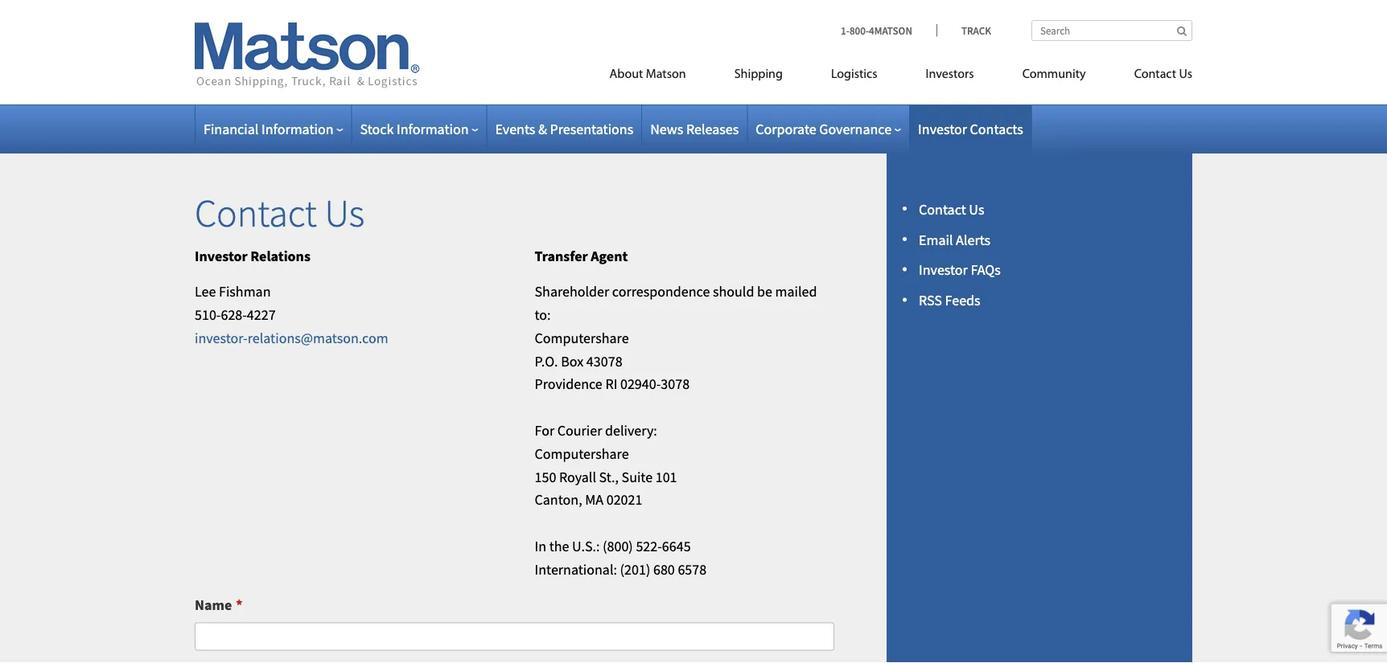 Task type: locate. For each thing, give the bounding box(es) containing it.
financial information
[[204, 120, 334, 138]]

governance
[[819, 120, 892, 138]]

2 information from the left
[[397, 120, 469, 138]]

shareholder
[[535, 283, 609, 301]]

investor relations
[[195, 248, 310, 266]]

contact us link
[[1110, 60, 1193, 93], [919, 200, 984, 218]]

contact us link down search icon
[[1110, 60, 1193, 93]]

financial
[[204, 120, 259, 138]]

lee fishman 510-628-4227 investor-relations@matson.com
[[195, 283, 388, 347]]

1 vertical spatial contact us link
[[919, 200, 984, 218]]

in the u.s.: (800) 522-6645 international: (201) 680 6578
[[535, 538, 707, 579]]

releases
[[686, 120, 739, 138]]

in
[[535, 538, 546, 556]]

computershare inside shareholder correspondence should be mailed to: computershare p.o. box 43078 providence ri 02940-3078
[[535, 329, 629, 347]]

st.,
[[599, 468, 619, 486]]

investors
[[926, 68, 974, 81]]

search image
[[1177, 26, 1187, 36]]

522-
[[636, 538, 662, 556]]

investor-relations@matson.com link
[[195, 329, 388, 347]]

about matson
[[610, 68, 686, 81]]

1 horizontal spatial contact us
[[919, 200, 984, 218]]

faqs
[[971, 261, 1001, 279]]

2 horizontal spatial contact
[[1134, 68, 1176, 81]]

Name text field
[[195, 623, 834, 651]]

investor contacts link
[[918, 120, 1023, 138]]

0 vertical spatial computershare
[[535, 329, 629, 347]]

investor up lee
[[195, 248, 248, 266]]

contact us inside top menu navigation
[[1134, 68, 1193, 81]]

computershare up box
[[535, 329, 629, 347]]

1 horizontal spatial contact us link
[[1110, 60, 1193, 93]]

relations@matson.com
[[248, 329, 388, 347]]

investor faqs
[[919, 261, 1001, 279]]

6578
[[678, 561, 707, 579]]

02940-
[[620, 375, 661, 394]]

email alerts link
[[919, 231, 991, 249]]

investor faqs link
[[919, 261, 1001, 279]]

us
[[1179, 68, 1193, 81], [325, 189, 365, 237], [969, 200, 984, 218]]

track
[[961, 24, 991, 37]]

contact down 'search' search field
[[1134, 68, 1176, 81]]

contact us up email alerts on the top right
[[919, 200, 984, 218]]

the
[[549, 538, 569, 556]]

1 information from the left
[[261, 120, 334, 138]]

investor up rss feeds link
[[919, 261, 968, 279]]

2 horizontal spatial us
[[1179, 68, 1193, 81]]

None search field
[[1032, 20, 1193, 41]]

matson image
[[195, 23, 420, 89]]

0 horizontal spatial information
[[261, 120, 334, 138]]

information right 'stock'
[[397, 120, 469, 138]]

feeds
[[945, 292, 981, 310]]

ri
[[605, 375, 617, 394]]

1-800-4matson link
[[841, 24, 937, 37]]

1 vertical spatial computershare
[[535, 445, 629, 463]]

0 vertical spatial contact us link
[[1110, 60, 1193, 93]]

us inside top menu navigation
[[1179, 68, 1193, 81]]

contact us link up email alerts on the top right
[[919, 200, 984, 218]]

corporate governance link
[[756, 120, 901, 138]]

u.s.:
[[572, 538, 600, 556]]

1 horizontal spatial information
[[397, 120, 469, 138]]

1 horizontal spatial us
[[969, 200, 984, 218]]

2 computershare from the top
[[535, 445, 629, 463]]

information
[[261, 120, 334, 138], [397, 120, 469, 138]]

investor-
[[195, 329, 248, 347]]

1 horizontal spatial contact
[[919, 200, 966, 218]]

to:
[[535, 306, 551, 324]]

contact us up the relations
[[195, 189, 365, 237]]

lee
[[195, 283, 216, 301]]

02021
[[606, 491, 642, 509]]

track link
[[937, 24, 991, 37]]

contact
[[1134, 68, 1176, 81], [195, 189, 317, 237], [919, 200, 966, 218]]

computershare
[[535, 329, 629, 347], [535, 445, 629, 463]]

0 horizontal spatial contact
[[195, 189, 317, 237]]

fishman
[[219, 283, 271, 301]]

&
[[538, 120, 547, 138]]

community
[[1022, 68, 1086, 81]]

rss feeds link
[[919, 292, 981, 310]]

contact us
[[1134, 68, 1193, 81], [195, 189, 365, 237], [919, 200, 984, 218]]

2 horizontal spatial contact us
[[1134, 68, 1193, 81]]

investor down investors link
[[918, 120, 967, 138]]

mailed
[[775, 283, 817, 301]]

courier
[[557, 422, 602, 440]]

information right financial
[[261, 120, 334, 138]]

contact us down search icon
[[1134, 68, 1193, 81]]

investor for investor contacts
[[918, 120, 967, 138]]

top menu navigation
[[537, 60, 1193, 93]]

stock information
[[360, 120, 469, 138]]

6645
[[662, 538, 691, 556]]

contact up email
[[919, 200, 966, 218]]

contact up investor relations
[[195, 189, 317, 237]]

computershare down courier
[[535, 445, 629, 463]]

(800)
[[603, 538, 633, 556]]

be
[[757, 283, 772, 301]]

1 computershare from the top
[[535, 329, 629, 347]]

providence
[[535, 375, 603, 394]]

150
[[535, 468, 556, 486]]



Task type: describe. For each thing, give the bounding box(es) containing it.
royall
[[559, 468, 596, 486]]

corporate governance
[[756, 120, 892, 138]]

3078
[[661, 375, 690, 394]]

investor for investor faqs
[[919, 261, 968, 279]]

0 horizontal spatial us
[[325, 189, 365, 237]]

p.o.
[[535, 352, 558, 370]]

for courier delivery: computershare 150 royall st., suite 101 canton, ma 02021
[[535, 422, 677, 509]]

0 horizontal spatial contact us
[[195, 189, 365, 237]]

should
[[713, 283, 754, 301]]

delivery:
[[605, 422, 657, 440]]

4227
[[247, 306, 276, 324]]

alerts
[[956, 231, 991, 249]]

510-
[[195, 306, 221, 324]]

name
[[195, 596, 232, 614]]

shipping
[[734, 68, 783, 81]]

800-
[[850, 24, 869, 37]]

news releases
[[650, 120, 739, 138]]

1-
[[841, 24, 850, 37]]

matson
[[646, 68, 686, 81]]

about matson link
[[585, 60, 710, 93]]

financial information link
[[204, 120, 343, 138]]

international:
[[535, 561, 617, 579]]

events & presentations link
[[495, 120, 633, 138]]

suite
[[622, 468, 653, 486]]

agent
[[591, 248, 628, 266]]

canton,
[[535, 491, 582, 509]]

presentations
[[550, 120, 633, 138]]

1-800-4matson
[[841, 24, 912, 37]]

stock information link
[[360, 120, 478, 138]]

about
[[610, 68, 643, 81]]

680
[[653, 561, 675, 579]]

box
[[561, 352, 584, 370]]

logistics link
[[807, 60, 902, 93]]

transfer
[[535, 248, 588, 266]]

email alerts
[[919, 231, 991, 249]]

contact inside top menu navigation
[[1134, 68, 1176, 81]]

investor for investor relations
[[195, 248, 248, 266]]

shipping link
[[710, 60, 807, 93]]

investors link
[[902, 60, 998, 93]]

logistics
[[831, 68, 878, 81]]

contacts
[[970, 120, 1023, 138]]

relations
[[250, 248, 310, 266]]

events & presentations
[[495, 120, 633, 138]]

stock
[[360, 120, 394, 138]]

computershare inside the for courier delivery: computershare 150 royall st., suite 101 canton, ma 02021
[[535, 445, 629, 463]]

information for stock information
[[397, 120, 469, 138]]

101
[[656, 468, 677, 486]]

events
[[495, 120, 535, 138]]

rss
[[919, 292, 942, 310]]

news
[[650, 120, 683, 138]]

transfer agent
[[535, 248, 628, 266]]

for
[[535, 422, 555, 440]]

ma
[[585, 491, 604, 509]]

4matson
[[869, 24, 912, 37]]

shareholder correspondence should be mailed to: computershare p.o. box 43078 providence ri 02940-3078
[[535, 283, 817, 394]]

628-
[[221, 306, 247, 324]]

community link
[[998, 60, 1110, 93]]

information for financial information
[[261, 120, 334, 138]]

Search search field
[[1032, 20, 1193, 41]]

news releases link
[[650, 120, 739, 138]]

email
[[919, 231, 953, 249]]

rss feeds
[[919, 292, 981, 310]]

correspondence
[[612, 283, 710, 301]]

corporate
[[756, 120, 816, 138]]

investor contacts
[[918, 120, 1023, 138]]

0 horizontal spatial contact us link
[[919, 200, 984, 218]]

43078
[[586, 352, 622, 370]]

(201)
[[620, 561, 650, 579]]



Task type: vqa. For each thing, say whether or not it's contained in the screenshot.
Quarter in Aug 1, 2023 at 4:30 PM EDT Second Quarter 2023 Financial Results Conference Call
no



